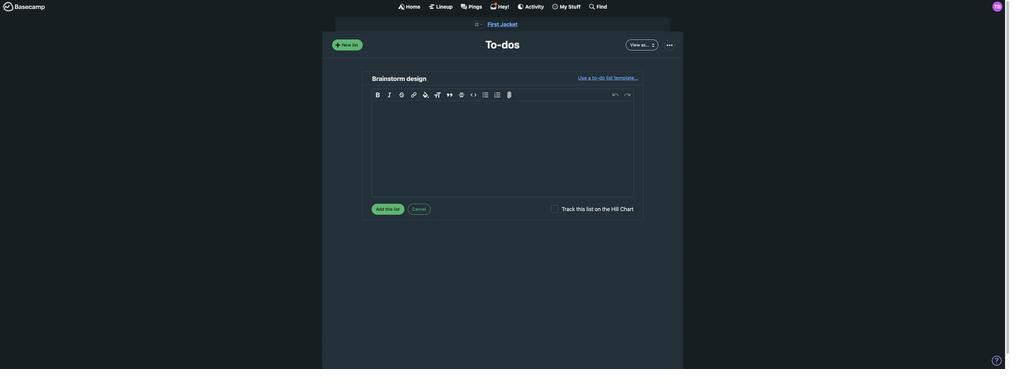 Task type: vqa. For each thing, say whether or not it's contained in the screenshot.
"e.g. office renovation" Text Field on the top
no



Task type: describe. For each thing, give the bounding box(es) containing it.
to-dos
[[486, 38, 520, 51]]

template...
[[614, 75, 639, 81]]

first
[[488, 21, 499, 27]]

use a to-do list template... link
[[578, 74, 639, 83]]

first jacket link
[[488, 21, 518, 27]]

view as… button
[[626, 40, 658, 50]]

new list
[[342, 42, 358, 47]]

pings
[[469, 3, 482, 9]]

do
[[599, 75, 605, 81]]

activity
[[525, 3, 544, 9]]

new
[[342, 42, 351, 47]]

main element
[[0, 0, 1006, 13]]

dos
[[502, 38, 520, 51]]

stuff
[[569, 3, 581, 9]]

cancel button
[[408, 204, 431, 215]]

list inside use a to-do list template... link
[[606, 75, 613, 81]]

find button
[[589, 3, 607, 10]]

2 vertical spatial list
[[587, 206, 594, 212]]

view as…
[[631, 42, 650, 47]]

To-do list description: Add extra details or attach a file text field
[[372, 101, 634, 197]]

my stuff
[[560, 3, 581, 9]]

to-
[[486, 38, 502, 51]]

activity link
[[518, 3, 544, 10]]

hill chart
[[612, 206, 634, 212]]

use a to-do list template...
[[578, 75, 639, 81]]

hey! button
[[490, 2, 510, 10]]

my
[[560, 3, 567, 9]]

track this list on the hill chart
[[562, 206, 634, 212]]

jacket
[[501, 21, 518, 27]]



Task type: locate. For each thing, give the bounding box(es) containing it.
switch accounts image
[[3, 2, 45, 12]]

to-
[[592, 75, 599, 81]]

first jacket
[[488, 21, 518, 27]]

list left on on the bottom
[[587, 206, 594, 212]]

home link
[[398, 3, 421, 10]]

1 horizontal spatial list
[[587, 206, 594, 212]]

home
[[406, 3, 421, 9]]

list right do
[[606, 75, 613, 81]]

tyler black image
[[993, 2, 1003, 12]]

0 horizontal spatial list
[[352, 42, 358, 47]]

use
[[578, 75, 587, 81]]

as…
[[641, 42, 650, 47]]

0 vertical spatial list
[[352, 42, 358, 47]]

list inside new list link
[[352, 42, 358, 47]]

pings button
[[461, 3, 482, 10]]

the
[[603, 206, 610, 212]]

a
[[588, 75, 591, 81]]

view
[[631, 42, 640, 47]]

2 horizontal spatial list
[[606, 75, 613, 81]]

list
[[352, 42, 358, 47], [606, 75, 613, 81], [587, 206, 594, 212]]

hey!
[[498, 3, 510, 9]]

on
[[595, 206, 601, 212]]

track
[[562, 206, 575, 212]]

lineup link
[[428, 3, 453, 10]]

1 vertical spatial list
[[606, 75, 613, 81]]

Name this list… text field
[[372, 74, 578, 83]]

None submit
[[372, 204, 405, 215]]

new list link
[[332, 40, 363, 50]]

my stuff button
[[552, 3, 581, 10]]

cancel
[[413, 206, 426, 212]]

list right the new
[[352, 42, 358, 47]]

find
[[597, 3, 607, 9]]

lineup
[[436, 3, 453, 9]]

this
[[577, 206, 585, 212]]



